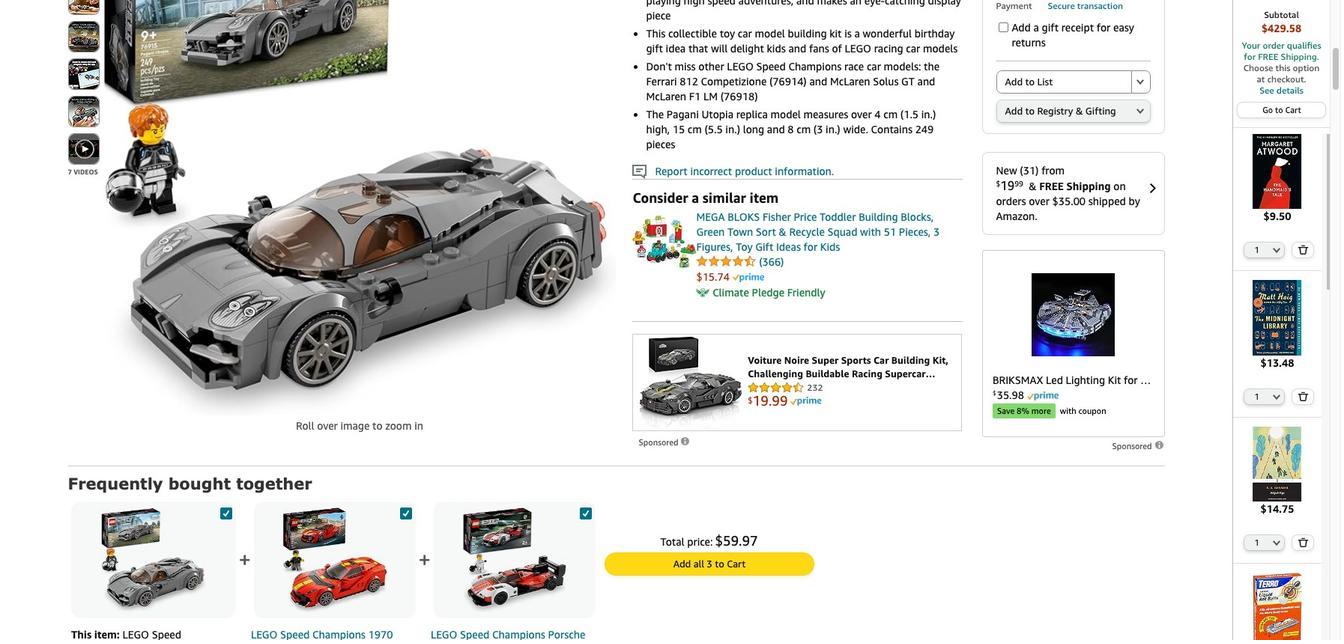 Task type: vqa. For each thing, say whether or not it's contained in the screenshot.
cilitators/Pages/Marketpla
no



Task type: describe. For each thing, give the bounding box(es) containing it.
total price: $59.97
[[661, 533, 758, 549]]

Add all 3 to Cart submit
[[605, 554, 813, 576]]

toy
[[720, 27, 735, 40]]

image
[[341, 420, 370, 433]]

1 horizontal spatial cm
[[797, 123, 811, 135]]

mega bloks fisher price toddler building blocks, green town sort & recycle squad with 51 pieces, 3 figures, toy gift ideas for kids
[[697, 210, 940, 253]]

new
[[996, 164, 1017, 177]]

delete image for $13.48
[[1298, 392, 1309, 401]]

list
[[1037, 76, 1053, 88]]

shipping.
[[1281, 51, 1319, 62]]

1 checkbox image from the left
[[220, 508, 232, 520]]

price
[[794, 210, 817, 223]]

8
[[788, 123, 794, 135]]

1 vertical spatial free
[[1040, 180, 1064, 193]]

ideas
[[776, 240, 801, 253]]

0 horizontal spatial over
[[317, 420, 338, 433]]

a for consider a similar item
[[692, 189, 699, 206]]

add for add to registry & gifting
[[1005, 105, 1023, 117]]

mega bloks fisher price toddler building blocks, green town sort & recycle squad with 51 pieces, 3 figures, toy gift ideas for kids link
[[697, 210, 940, 253]]

0 horizontal spatial car
[[738, 27, 752, 40]]

new (31) from $ 19 99
[[996, 164, 1065, 194]]

(76918)
[[721, 90, 758, 103]]

collectible
[[668, 27, 717, 40]]

pieces
[[646, 138, 676, 150]]

0 horizontal spatial sponsored link
[[639, 436, 691, 451]]

with
[[860, 225, 881, 238]]

your order qualifies for free shipping. choose this option at checkout. see details
[[1242, 40, 1322, 96]]

racing
[[874, 42, 903, 55]]

to for cart
[[1276, 105, 1283, 115]]

a inside this collectible toy car model building kit is a wonderful birthday gift idea that will delight kids and fans of lego racing car models don't miss other lego speed champions race car models: the ferrari 812 competizione (76914) and mclaren solus gt and mclaren f1 lm (76918) the pagani utopia replica model measures over 4 cm (1.5 in.) high, 15 cm (5.5 in.) long and 8 cm (3 in.) wide. contains 249 pieces
[[855, 27, 860, 40]]

friendly
[[787, 286, 826, 299]]

(76914)
[[770, 75, 807, 88]]

to left 'zoom'
[[372, 420, 383, 433]]

1 vertical spatial cart
[[727, 558, 746, 570]]

$429.58
[[1262, 22, 1302, 34]]

that
[[689, 42, 708, 55]]

Add a gift receipt for easy returns checkbox
[[999, 23, 1008, 33]]

climate pledge friendly
[[713, 286, 826, 299]]

total
[[661, 536, 685, 549]]

malgudi days (penguin classics) image
[[1240, 427, 1315, 502]]

frequently
[[68, 475, 163, 493]]

and down the champions
[[810, 75, 828, 88]]

19
[[1001, 179, 1015, 194]]

returns
[[1012, 36, 1046, 49]]

(5.5
[[705, 123, 723, 135]]

of
[[832, 42, 842, 55]]

for inside mega bloks fisher price toddler building blocks, green town sort & recycle squad with 51 pieces, 3 figures, toy gift ideas for kids
[[804, 240, 818, 253]]

report
[[655, 165, 688, 177]]

models:
[[884, 60, 921, 73]]

(31)
[[1020, 164, 1039, 177]]

812
[[680, 75, 698, 88]]

add for add a gift receipt for easy returns
[[1012, 21, 1031, 34]]

dropdown image for $13.48
[[1274, 394, 1281, 400]]

add for add to list
[[1005, 76, 1023, 88]]

consider
[[633, 189, 688, 206]]

sponsored for the left sponsored link's leave feedback on sponsored ad element
[[639, 438, 681, 448]]

toy
[[736, 240, 753, 253]]

on
[[1114, 180, 1126, 193]]

$15.74
[[697, 270, 733, 283]]

wonderful
[[863, 27, 912, 40]]

2 horizontal spatial in.)
[[922, 108, 936, 120]]

secure transaction
[[1048, 0, 1123, 12]]

fans
[[809, 42, 829, 55]]

lego speed champions 1970 ferrari 512 m toy car model building kit 76914 sports red race car toy, collectible set with racing image
[[282, 508, 387, 613]]

go to cart link
[[1238, 103, 1326, 118]]

subtotal $429.58
[[1262, 9, 1302, 34]]

2 horizontal spatial car
[[906, 42, 921, 55]]

over inside on orders over $35.00 shipped by amazon.
[[1029, 195, 1050, 208]]

bought
[[168, 475, 231, 493]]

race
[[845, 60, 864, 73]]

1 vertical spatial model
[[771, 108, 801, 120]]

1 horizontal spatial dropdown image
[[1274, 248, 1281, 254]]

lego speed champions pagani utopia 76915 race car toy model building kit, italian hypercar, collectible racing vehicle, 2023 image
[[101, 508, 206, 613]]

add a gift receipt for easy returns
[[1012, 21, 1135, 49]]

go to cart
[[1263, 105, 1301, 115]]

1 horizontal spatial lego
[[845, 42, 872, 55]]

champions
[[789, 60, 842, 73]]

climate pledge friendly image
[[697, 286, 710, 300]]

solus
[[873, 75, 899, 88]]

delight
[[731, 42, 764, 55]]

see details link
[[1241, 85, 1323, 96]]

to right "all"
[[715, 558, 725, 570]]

transaction
[[1078, 0, 1123, 12]]

free inside your order qualifies for free shipping. choose this option at checkout. see details
[[1258, 51, 1279, 62]]

Add to List submit
[[997, 72, 1131, 93]]

competizione
[[701, 75, 767, 88]]

roll
[[296, 420, 314, 433]]

green
[[697, 225, 725, 238]]

& inside mega bloks fisher price toddler building blocks, green town sort & recycle squad with 51 pieces, 3 figures, toy gift ideas for kids
[[779, 225, 787, 238]]

dropdown image inside add to list option group
[[1136, 79, 1144, 85]]

f1
[[689, 90, 701, 103]]

Add to List radio
[[996, 71, 1131, 94]]

shipped
[[1089, 195, 1126, 208]]

1 for $14.75
[[1255, 538, 1260, 548]]

receipt
[[1062, 21, 1094, 34]]

details
[[1277, 85, 1304, 96]]

together
[[236, 475, 312, 493]]

qualifies
[[1287, 40, 1322, 51]]

1 for $13.48
[[1255, 392, 1260, 401]]

videos
[[74, 168, 98, 176]]

1 vertical spatial &
[[1029, 180, 1037, 193]]

miss
[[675, 60, 696, 73]]

this
[[646, 27, 666, 40]]

1 vertical spatial 3
[[707, 558, 713, 570]]

this
[[1276, 62, 1291, 73]]

wide.
[[843, 123, 868, 135]]

zoom
[[385, 420, 412, 433]]

3 inside mega bloks fisher price toddler building blocks, green town sort & recycle squad with 51 pieces, 3 figures, toy gift ideas for kids
[[934, 225, 940, 238]]

gt
[[902, 75, 915, 88]]

ferrari
[[646, 75, 677, 88]]

leave feedback on sponsored ad element for the left sponsored link
[[639, 438, 691, 448]]

7 videos
[[68, 168, 98, 176]]

toddler
[[820, 210, 856, 223]]

1 horizontal spatial car
[[867, 60, 881, 73]]

subtotal
[[1264, 9, 1299, 20]]



Task type: locate. For each thing, give the bounding box(es) containing it.
roll over image to zoom in
[[296, 420, 423, 433]]

1 vertical spatial gift
[[646, 42, 663, 55]]

1 vertical spatial 1
[[1255, 392, 1260, 401]]

7
[[68, 168, 72, 176]]

sponsored for leave feedback on sponsored ad element associated with sponsored link to the right
[[1113, 442, 1154, 451]]

shipping
[[1067, 180, 1111, 193]]

over down new (31) from $ 19 99
[[1029, 195, 1050, 208]]

model
[[755, 27, 785, 40], [771, 108, 801, 120]]

squad
[[828, 225, 858, 238]]

2 delete image from the top
[[1298, 392, 1309, 401]]

add inside the add to list 'option'
[[1005, 76, 1023, 88]]

to left list
[[1026, 76, 1035, 88]]

& up ideas
[[779, 225, 787, 238]]

dropdown image for $14.75
[[1274, 540, 1281, 546]]

for inside your order qualifies for free shipping. choose this option at checkout. see details
[[1244, 51, 1256, 62]]

51
[[884, 225, 896, 238]]

mclaren down "race" on the right of page
[[830, 75, 870, 88]]

free
[[1258, 51, 1279, 62], [1040, 180, 1064, 193]]

1 horizontal spatial free
[[1258, 51, 1279, 62]]

0 vertical spatial delete image
[[1298, 245, 1309, 255]]

+ for lego speed champions 1970 ferrari 512 m toy car model building kit 76914 sports red race car toy, collectible set with racing image on the left
[[239, 548, 251, 573]]

1 vertical spatial delete image
[[1298, 392, 1309, 401]]

1 vertical spatial car
[[906, 42, 921, 55]]

from
[[1042, 164, 1065, 177]]

terro t300b liquid ant killer, 12 bait stations image
[[1240, 573, 1315, 641]]

& free shipping
[[1029, 180, 1111, 193]]

the
[[646, 108, 664, 120]]

0 vertical spatial dropdown image
[[1136, 79, 1144, 85]]

go
[[1263, 105, 1273, 115]]

to for registry
[[1026, 105, 1035, 117]]

this collectible toy car model building kit is a wonderful birthday gift idea that will delight kids and fans of lego racing car models don't miss other lego speed champions race car models: the ferrari 812 competizione (76914) and mclaren solus gt and mclaren f1 lm (76918) the pagani utopia replica model measures over 4 cm (1.5 in.) high, 15 cm (5.5 in.) long and 8 cm (3 in.) wide. contains 249 pieces
[[646, 27, 958, 150]]

speed
[[756, 60, 786, 73]]

all
[[694, 558, 704, 570]]

0 horizontal spatial dropdown image
[[1136, 79, 1144, 85]]

to inside 'option'
[[1026, 76, 1035, 88]]

gift inside this collectible toy car model building kit is a wonderful birthday gift idea that will delight kids and fans of lego racing car models don't miss other lego speed champions race car models: the ferrari 812 competizione (76914) and mclaren solus gt and mclaren f1 lm (76918) the pagani utopia replica model measures over 4 cm (1.5 in.) high, 15 cm (5.5 in.) long and 8 cm (3 in.) wide. contains 249 pieces
[[646, 42, 663, 55]]

gift inside add a gift receipt for easy returns
[[1042, 21, 1059, 34]]

gift down secure
[[1042, 21, 1059, 34]]

0 horizontal spatial leave feedback on sponsored ad element
[[639, 438, 691, 448]]

kit
[[830, 27, 842, 40]]

add for add all 3 to cart
[[673, 558, 691, 570]]

(366) link
[[759, 255, 784, 268]]

1 horizontal spatial for
[[1097, 21, 1111, 34]]

gift
[[1042, 21, 1059, 34], [646, 42, 663, 55]]

a right is
[[855, 27, 860, 40]]

birthday
[[915, 27, 955, 40]]

a for add a gift receipt for easy returns
[[1034, 21, 1039, 34]]

1 + from the left
[[239, 548, 251, 573]]

leave feedback on sponsored ad element
[[639, 438, 691, 448], [1113, 442, 1165, 451]]

kids
[[767, 42, 786, 55]]

will
[[711, 42, 728, 55]]

pieces,
[[899, 225, 931, 238]]

building
[[788, 27, 827, 40]]

1 horizontal spatial in.)
[[826, 123, 841, 135]]

cart
[[1286, 105, 1301, 115], [727, 558, 746, 570]]

dropdown image right the gifting
[[1136, 108, 1144, 114]]

cm right '8'
[[797, 123, 811, 135]]

car up 'models:'
[[906, 42, 921, 55]]

climate
[[713, 286, 749, 299]]

0 horizontal spatial mclaren
[[646, 90, 687, 103]]

1 delete image from the top
[[1298, 245, 1309, 255]]

2 vertical spatial 1
[[1255, 538, 1260, 548]]

and down building on the top right
[[789, 42, 807, 55]]

0 vertical spatial for
[[1097, 21, 1111, 34]]

over
[[851, 108, 872, 120], [1029, 195, 1050, 208], [317, 420, 338, 433]]

1 up "the midnight library: a gma book club pick (a novel)" image on the right
[[1255, 245, 1260, 255]]

delete image for $9.50
[[1298, 245, 1309, 255]]

add left list
[[1005, 76, 1023, 88]]

2 vertical spatial car
[[867, 60, 881, 73]]

secure
[[1048, 0, 1075, 12]]

in.)
[[922, 108, 936, 120], [726, 123, 740, 135], [826, 123, 841, 135]]

for down recycle
[[804, 240, 818, 253]]

2 1 from the top
[[1255, 392, 1260, 401]]

incorrect
[[690, 165, 732, 177]]

1 horizontal spatial 3
[[934, 225, 940, 238]]

delete image for $14.75
[[1298, 538, 1309, 548]]

1 horizontal spatial checkbox image
[[580, 508, 592, 520]]

car up solus
[[867, 60, 881, 73]]

0 horizontal spatial in.)
[[726, 123, 740, 135]]

payment
[[996, 0, 1032, 12]]

1 horizontal spatial sponsored
[[1113, 442, 1154, 451]]

add to list
[[1005, 76, 1053, 88]]

$
[[996, 179, 1001, 188]]

0 vertical spatial free
[[1258, 51, 1279, 62]]

checkbox image
[[220, 508, 232, 520], [580, 508, 592, 520]]

in
[[415, 420, 423, 433]]

in.) up 249
[[922, 108, 936, 120]]

0 horizontal spatial a
[[692, 189, 699, 206]]

option
[[1293, 62, 1320, 73]]

replica
[[736, 108, 768, 120]]

car up delight
[[738, 27, 752, 40]]

0 horizontal spatial sponsored
[[639, 438, 681, 448]]

dropdown image down "$13.48" on the bottom of the page
[[1274, 394, 1281, 400]]

over right "roll"
[[317, 420, 338, 433]]

0 vertical spatial 3
[[934, 225, 940, 238]]

1 vertical spatial dropdown image
[[1274, 394, 1281, 400]]

2 vertical spatial for
[[804, 240, 818, 253]]

and
[[789, 42, 807, 55], [810, 75, 828, 88], [918, 75, 936, 88], [767, 123, 785, 135]]

lego down is
[[845, 42, 872, 55]]

1 up terro t300b liquid ant killer, 12 bait stations image
[[1255, 538, 1260, 548]]

0 vertical spatial dropdown image
[[1136, 108, 1144, 114]]

0 vertical spatial gift
[[1042, 21, 1059, 34]]

3 right "all"
[[707, 558, 713, 570]]

cm right the 4
[[884, 108, 898, 120]]

0 vertical spatial mclaren
[[830, 75, 870, 88]]

2 vertical spatial &
[[779, 225, 787, 238]]

car
[[738, 27, 752, 40], [906, 42, 921, 55], [867, 60, 881, 73]]

0 horizontal spatial for
[[804, 240, 818, 253]]

cart down details
[[1286, 105, 1301, 115]]

and down the
[[918, 75, 936, 88]]

2 + from the left
[[419, 548, 431, 573]]

0 vertical spatial lego
[[845, 42, 872, 55]]

for left the easy
[[1097, 21, 1111, 34]]

secure transaction button
[[1048, 0, 1123, 12]]

$9.50
[[1264, 210, 1291, 223]]

order
[[1263, 40, 1285, 51]]

2 vertical spatial over
[[317, 420, 338, 433]]

2 horizontal spatial a
[[1034, 21, 1039, 34]]

0 vertical spatial &
[[1076, 105, 1083, 117]]

1 vertical spatial mclaren
[[646, 90, 687, 103]]

for
[[1097, 21, 1111, 34], [1244, 51, 1256, 62], [804, 240, 818, 253]]

blocks,
[[901, 210, 934, 223]]

pledge
[[752, 286, 785, 299]]

1 horizontal spatial a
[[855, 27, 860, 40]]

$35.00
[[1053, 195, 1086, 208]]

1 vertical spatial dropdown image
[[1274, 248, 1281, 254]]

0 horizontal spatial cart
[[727, 558, 746, 570]]

0 horizontal spatial 3
[[707, 558, 713, 570]]

(1.5
[[901, 108, 919, 120]]

1 horizontal spatial over
[[851, 108, 872, 120]]

information.
[[775, 165, 834, 177]]

2 horizontal spatial cm
[[884, 108, 898, 120]]

delete image up "the midnight library: a gma book club pick (a novel)" image on the right
[[1298, 245, 1309, 255]]

in.) right (5.5
[[726, 123, 740, 135]]

0 vertical spatial over
[[851, 108, 872, 120]]

1 horizontal spatial leave feedback on sponsored ad element
[[1113, 442, 1165, 451]]

delete image
[[1298, 245, 1309, 255], [1298, 392, 1309, 401], [1298, 538, 1309, 548]]

99
[[1015, 179, 1024, 188]]

a up returns
[[1034, 21, 1039, 34]]

2 horizontal spatial for
[[1244, 51, 1256, 62]]

gift
[[756, 240, 774, 253]]

see
[[1260, 85, 1274, 96]]

add to list option group
[[996, 71, 1151, 94]]

0 vertical spatial 1
[[1255, 245, 1260, 255]]

lego speed champions porsche 963 76916, model car building kit, racing vehicle toy for kids, 2023 collectible set with driver image
[[462, 508, 567, 613]]

1 horizontal spatial sponsored link
[[1113, 441, 1165, 451]]

1 horizontal spatial gift
[[1042, 21, 1059, 34]]

1 horizontal spatial +
[[419, 548, 431, 573]]

dropdown image
[[1136, 108, 1144, 114], [1274, 394, 1281, 400], [1274, 540, 1281, 546]]

and left '8'
[[767, 123, 785, 135]]

kids
[[820, 240, 840, 253]]

$13.48
[[1261, 356, 1295, 369]]

to for list
[[1026, 76, 1035, 88]]

0 horizontal spatial &
[[779, 225, 787, 238]]

2 horizontal spatial over
[[1029, 195, 1050, 208]]

to left registry
[[1026, 105, 1035, 117]]

1 1 from the top
[[1255, 245, 1260, 255]]

1 horizontal spatial cart
[[1286, 105, 1301, 115]]

the handmaid&#39;s tale image
[[1240, 134, 1315, 209]]

the midnight library: a gma book club pick (a novel) image
[[1240, 280, 1315, 356]]

in.) right the '(3'
[[826, 123, 841, 135]]

report incorrect product information. image
[[633, 165, 647, 179]]

0 horizontal spatial free
[[1040, 180, 1064, 193]]

2 vertical spatial dropdown image
[[1274, 540, 1281, 546]]

1 vertical spatial lego
[[727, 60, 754, 73]]

for inside add a gift receipt for easy returns
[[1097, 21, 1111, 34]]

model up '8'
[[771, 108, 801, 120]]

cart down the $59.97
[[727, 558, 746, 570]]

town
[[728, 225, 753, 238]]

frequently bought together
[[68, 475, 312, 493]]

+ for lego speed champions porsche 963 76916, model car building kit, racing vehicle toy for kids, 2023 collectible set with driver image
[[419, 548, 431, 573]]

cm right "15"
[[688, 123, 702, 135]]

to
[[1026, 76, 1035, 88], [1276, 105, 1283, 115], [1026, 105, 1035, 117], [372, 420, 383, 433], [715, 558, 725, 570]]

0 vertical spatial model
[[755, 27, 785, 40]]

leave feedback on sponsored ad element for sponsored link to the right
[[1113, 442, 1165, 451]]

add all 3 to cart
[[673, 558, 746, 570]]

lego speed champions pagani utopia 76915 race car toy model building kit, italian hypercar, collectible racing vehicle, 2023 set image
[[103, 0, 616, 416]]

mega
[[697, 210, 725, 223]]

lego up competizione on the right top of the page
[[727, 60, 754, 73]]

1 horizontal spatial mclaren
[[830, 75, 870, 88]]

dropdown image down $14.75
[[1274, 540, 1281, 546]]

0 horizontal spatial lego
[[727, 60, 754, 73]]

item
[[750, 189, 779, 206]]

add down add to list
[[1005, 105, 1023, 117]]

building
[[859, 210, 898, 223]]

None submit
[[69, 0, 99, 14], [69, 22, 99, 52], [69, 59, 99, 89], [1132, 72, 1150, 93], [69, 97, 99, 127], [69, 134, 99, 164], [1293, 243, 1314, 258], [1293, 389, 1314, 404], [1293, 536, 1314, 551], [69, 0, 99, 14], [69, 22, 99, 52], [69, 59, 99, 89], [1132, 72, 1150, 93], [69, 97, 99, 127], [69, 134, 99, 164], [1293, 243, 1314, 258], [1293, 389, 1314, 404], [1293, 536, 1314, 551]]

to right go
[[1276, 105, 1283, 115]]

sponsored link
[[639, 436, 691, 451], [1113, 441, 1165, 451]]

2 vertical spatial delete image
[[1298, 538, 1309, 548]]

1 vertical spatial over
[[1029, 195, 1050, 208]]

0 horizontal spatial checkbox image
[[220, 508, 232, 520]]

by
[[1129, 195, 1140, 208]]

2 horizontal spatial &
[[1076, 105, 1083, 117]]

models
[[923, 42, 958, 55]]

a up mega
[[692, 189, 699, 206]]

delete image up malgudi days (penguin classics) image on the right bottom of the page
[[1298, 392, 1309, 401]]

measures
[[804, 108, 849, 120]]

None radio
[[1131, 71, 1151, 94]]

0 horizontal spatial gift
[[646, 42, 663, 55]]

over inside this collectible toy car model building kit is a wonderful birthday gift idea that will delight kids and fans of lego racing car models don't miss other lego speed champions race car models: the ferrari 812 competizione (76914) and mclaren solus gt and mclaren f1 lm (76918) the pagani utopia replica model measures over 4 cm (1.5 in.) high, 15 cm (5.5 in.) long and 8 cm (3 in.) wide. contains 249 pieces
[[851, 108, 872, 120]]

on orders over $35.00 shipped by amazon.
[[996, 180, 1140, 223]]

for left order at the right top of the page
[[1244, 51, 1256, 62]]

cart inside go to cart link
[[1286, 105, 1301, 115]]

easy
[[1114, 21, 1135, 34]]

dropdown image
[[1136, 79, 1144, 85], [1274, 248, 1281, 254]]

orders
[[996, 195, 1026, 208]]

0 horizontal spatial +
[[239, 548, 251, 573]]

add up returns
[[1012, 21, 1031, 34]]

cm
[[884, 108, 898, 120], [688, 123, 702, 135], [797, 123, 811, 135]]

add left "all"
[[673, 558, 691, 570]]

utopia
[[702, 108, 734, 120]]

gift down this
[[646, 42, 663, 55]]

long
[[743, 123, 764, 135]]

add to registry & gifting
[[1005, 105, 1116, 117]]

checkbox image
[[400, 508, 412, 520]]

model up 'kids'
[[755, 27, 785, 40]]

add inside add a gift receipt for easy returns
[[1012, 21, 1031, 34]]

1 vertical spatial for
[[1244, 51, 1256, 62]]

3 delete image from the top
[[1298, 538, 1309, 548]]

2 checkbox image from the left
[[580, 508, 592, 520]]

& left the gifting
[[1076, 105, 1083, 117]]

3 right pieces, in the top right of the page
[[934, 225, 940, 238]]

1 up malgudi days (penguin classics) image on the right bottom of the page
[[1255, 392, 1260, 401]]

& right 99
[[1029, 180, 1037, 193]]

mclaren down ferrari
[[646, 90, 687, 103]]

amazon.
[[996, 210, 1038, 223]]

a
[[1034, 21, 1039, 34], [855, 27, 860, 40], [692, 189, 699, 206]]

0 horizontal spatial cm
[[688, 123, 702, 135]]

3 1 from the top
[[1255, 538, 1260, 548]]

1 for $9.50
[[1255, 245, 1260, 255]]

over up wide.
[[851, 108, 872, 120]]

$14.75
[[1261, 503, 1295, 515]]

a inside add a gift receipt for easy returns
[[1034, 21, 1039, 34]]

(3
[[814, 123, 823, 135]]

1 horizontal spatial &
[[1029, 180, 1037, 193]]

delete image up terro t300b liquid ant killer, 12 bait stations image
[[1298, 538, 1309, 548]]

0 vertical spatial cart
[[1286, 105, 1301, 115]]

0 vertical spatial car
[[738, 27, 752, 40]]



